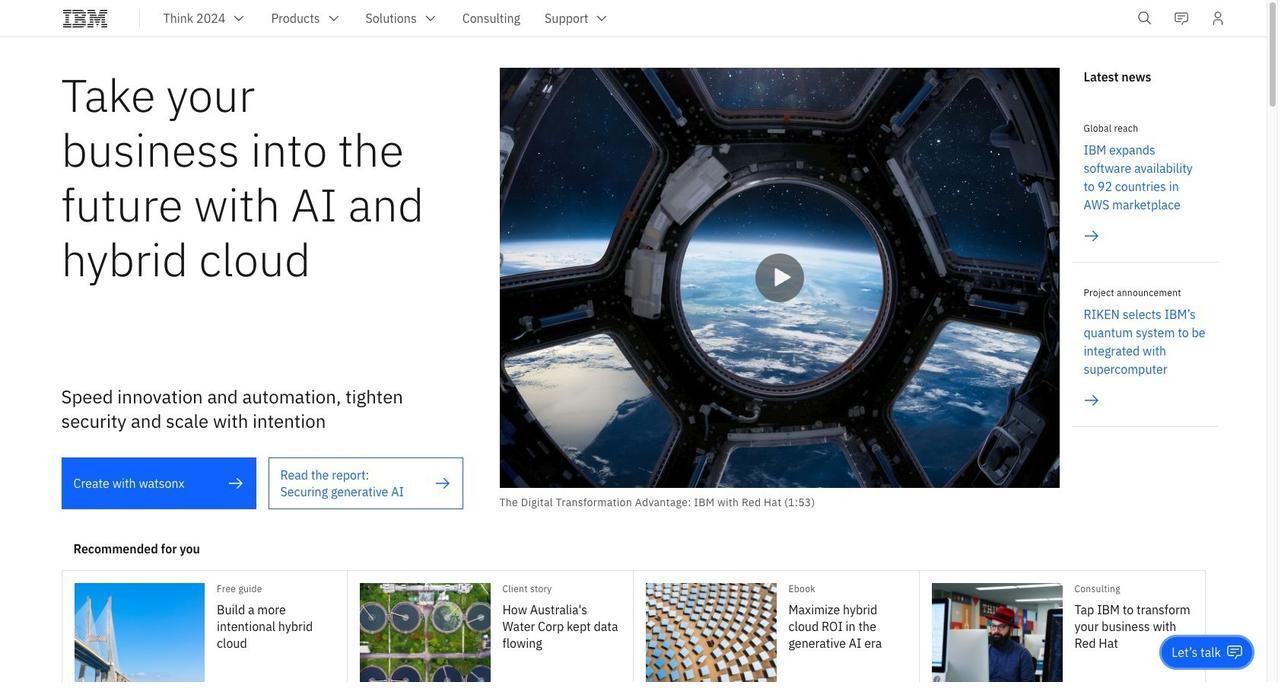 Task type: locate. For each thing, give the bounding box(es) containing it.
let's talk element
[[1173, 644, 1222, 661]]



